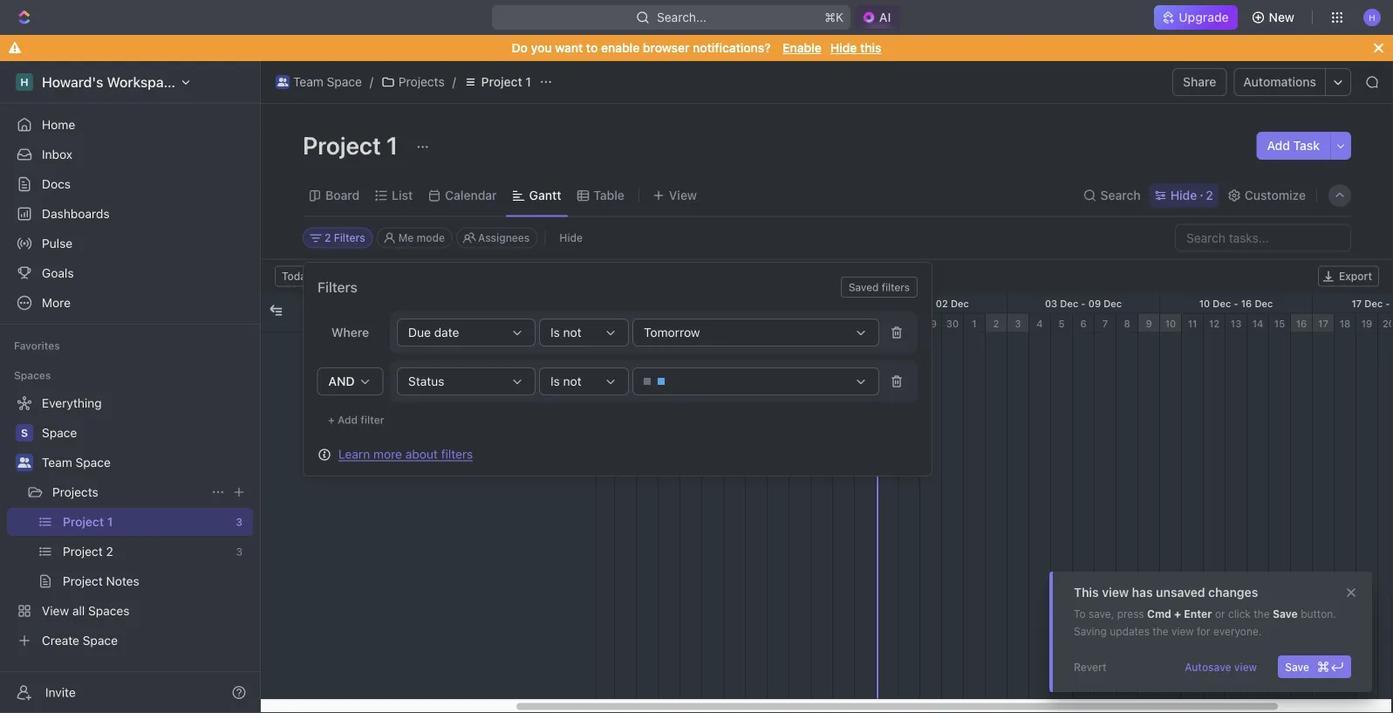 Task type: describe. For each thing, give the bounding box(es) containing it.
add inside button
[[1268, 138, 1291, 153]]

25
[[838, 318, 850, 329]]

do
[[512, 41, 528, 55]]

or
[[1216, 608, 1226, 620]]

button.
[[1302, 608, 1337, 620]]

is not for due date
[[551, 325, 582, 340]]

13 element
[[1226, 314, 1248, 333]]

search
[[1101, 188, 1141, 203]]

1 horizontal spatial the
[[1255, 608, 1270, 620]]

16 for second '16' element from the right
[[642, 318, 653, 329]]

10 element
[[1161, 314, 1183, 333]]

pulse link
[[7, 230, 253, 257]]

learn more about filters
[[339, 447, 473, 461]]

28 element
[[899, 314, 921, 333]]

⌘k
[[825, 10, 844, 24]]

3 column header from the left
[[540, 294, 566, 332]]

upgrade link
[[1155, 5, 1238, 30]]

autosave view
[[1185, 661, 1258, 673]]

this
[[1074, 585, 1100, 600]]

 image inside column header
[[575, 308, 587, 320]]

22
[[773, 318, 785, 329]]

pulse
[[42, 236, 73, 251]]

today button
[[275, 266, 319, 287]]

2 horizontal spatial filters
[[882, 281, 910, 293]]

28
[[903, 318, 916, 329]]

do you want to enable browser notifications? enable hide this
[[512, 41, 882, 55]]

 image inside column header
[[270, 304, 282, 316]]

automations button
[[1235, 69, 1326, 95]]

15 for first '15' element
[[620, 318, 631, 329]]

25 element
[[834, 314, 855, 333]]

assignees button
[[457, 227, 538, 248]]

save button
[[1279, 656, 1352, 678]]

09
[[1089, 298, 1102, 309]]

21 element
[[746, 314, 768, 333]]

project 1 cell
[[313, 333, 540, 364]]

name column header
[[313, 294, 540, 332]]

- for 09
[[1082, 298, 1086, 309]]

12 nov - 18 nov element
[[550, 294, 703, 313]]

learn more about filters link
[[339, 447, 473, 461]]

autosave
[[1185, 661, 1232, 673]]

unsaved
[[1157, 585, 1206, 600]]

new button
[[1245, 3, 1306, 31]]

6
[[1081, 318, 1087, 329]]

1 vertical spatial project 1
[[303, 130, 404, 159]]

5
[[1059, 318, 1065, 329]]

1 horizontal spatial filters
[[441, 447, 473, 461]]

revert button
[[1068, 656, 1114, 678]]

1 vertical spatial add
[[338, 414, 358, 426]]

0 vertical spatial team
[[293, 75, 324, 89]]

14 for second 14 element from the right
[[598, 318, 610, 329]]

user group image
[[18, 457, 31, 468]]

14 for first 14 element from right
[[1253, 318, 1264, 329]]

list
[[392, 188, 413, 203]]

2 19 element from the left
[[1357, 314, 1379, 333]]

enable
[[783, 41, 822, 55]]

27
[[882, 318, 894, 329]]

2 filters
[[325, 232, 365, 244]]

17 dec - 2
[[1352, 298, 1394, 309]]

1 vertical spatial project
[[303, 130, 381, 159]]

filters
[[334, 232, 365, 244]]

want
[[555, 41, 583, 55]]

new
[[1270, 10, 1295, 24]]

2 15 element from the left
[[1270, 314, 1292, 333]]

1 dec from the left
[[951, 298, 970, 309]]

not for due date
[[564, 325, 582, 340]]

11 element
[[1183, 314, 1205, 333]]

10 dec - 16 dec element
[[1161, 294, 1314, 313]]

today inside button
[[282, 270, 312, 282]]

1 19 element from the left
[[703, 314, 724, 333]]

1 vertical spatial today
[[882, 336, 907, 347]]

has
[[1133, 585, 1154, 600]]

assignees
[[478, 232, 530, 244]]

+ inside this view has unsaved changes to save, press cmd + enter or click the save button. saving updates the view for everyone.
[[1175, 608, 1182, 620]]

save inside this view has unsaved changes to save, press cmd + enter or click the save button. saving updates the view for everyone.
[[1273, 608, 1299, 620]]

home
[[42, 117, 75, 132]]

export button
[[1319, 266, 1380, 287]]

4 column header from the left
[[566, 294, 596, 332]]

02
[[936, 298, 949, 309]]

not for status
[[564, 374, 582, 388]]

user group image
[[277, 78, 288, 86]]

hide for hide 2
[[1171, 188, 1198, 203]]

2 20 element from the left
[[1379, 314, 1394, 333]]

project for project 1 link
[[482, 75, 523, 89]]

0 vertical spatial projects link
[[377, 72, 449, 93]]

27 element
[[877, 314, 899, 333]]

10 for 10 dec - 16 dec
[[1200, 298, 1211, 309]]

12
[[1210, 318, 1220, 329]]

project 1 for project 1 cell
[[347, 342, 390, 354]]

26 for 26
[[860, 318, 872, 329]]

press
[[1118, 608, 1145, 620]]

23
[[794, 318, 807, 329]]

1 vertical spatial team space link
[[42, 449, 250, 477]]

is for due date
[[551, 325, 560, 340]]

for
[[1198, 625, 1211, 637]]

view for this
[[1103, 585, 1130, 600]]

tomorrow
[[644, 325, 701, 340]]

search...
[[657, 10, 707, 24]]

nov
[[908, 298, 926, 309]]

board link
[[322, 183, 360, 208]]

calendar link
[[442, 183, 497, 208]]

dashboards link
[[7, 200, 253, 228]]

inbox
[[42, 147, 72, 161]]

20 for 1st 20 element
[[729, 318, 741, 329]]

saving
[[1074, 625, 1108, 637]]

goals
[[42, 266, 74, 280]]

03 dec - 09 dec
[[1046, 298, 1123, 309]]

2 inside dropdown button
[[325, 232, 331, 244]]

1 horizontal spatial projects
[[399, 75, 445, 89]]

due date button
[[397, 319, 536, 347]]

date
[[434, 325, 459, 340]]

enter
[[1185, 608, 1213, 620]]

1 horizontal spatial team space
[[293, 75, 362, 89]]

project 1 - 0.00% row
[[261, 333, 596, 364]]

1 18 from the left
[[686, 318, 697, 329]]

11
[[1189, 318, 1198, 329]]

save,
[[1089, 608, 1115, 620]]

enable
[[601, 41, 640, 55]]

export
[[1340, 270, 1373, 282]]

goals link
[[7, 259, 253, 287]]

4
[[1037, 318, 1044, 329]]

gantt
[[530, 188, 562, 203]]

search button
[[1078, 183, 1147, 208]]

17 inside 17 dec - 23 dec element
[[1352, 298, 1363, 309]]

10 dec - 16 dec
[[1200, 298, 1274, 309]]

favorites
[[14, 340, 60, 352]]

19 nov - 25 nov element
[[703, 294, 855, 313]]

24 element
[[812, 314, 834, 333]]

filter
[[361, 414, 385, 426]]

hide 2
[[1171, 188, 1214, 203]]

6 dec from the left
[[1365, 298, 1384, 309]]

1 17 element from the left
[[659, 314, 681, 333]]

- for 02
[[929, 298, 934, 309]]

1 horizontal spatial 17
[[1319, 318, 1329, 329]]

table link
[[590, 183, 625, 208]]

24
[[816, 318, 828, 329]]

calendar
[[445, 188, 497, 203]]

table
[[594, 188, 625, 203]]



Task type: vqa. For each thing, say whether or not it's contained in the screenshot.
task 3 at the left bottom
no



Task type: locate. For each thing, give the bounding box(es) containing it.
project 1 down do
[[482, 75, 532, 89]]

1 horizontal spatial 14 element
[[1248, 314, 1270, 333]]

0 horizontal spatial team space link
[[42, 449, 250, 477]]

1 horizontal spatial add
[[1268, 138, 1291, 153]]

team space right user group image
[[293, 75, 362, 89]]

0 horizontal spatial 15 element
[[615, 314, 637, 333]]

0 horizontal spatial add
[[338, 414, 358, 426]]

1 horizontal spatial projects link
[[377, 72, 449, 93]]

1 vertical spatial not
[[564, 374, 582, 388]]

2 horizontal spatial 16
[[1297, 318, 1308, 329]]

30
[[947, 318, 959, 329]]

18 down 17 dec - 23 dec element on the right
[[1340, 318, 1351, 329]]

add left the task
[[1268, 138, 1291, 153]]

autosave view button
[[1178, 656, 1265, 678]]

1 horizontal spatial 15 element
[[1270, 314, 1292, 333]]

1 horizontal spatial 18 element
[[1335, 314, 1357, 333]]

4 - from the left
[[1386, 298, 1391, 309]]

1 horizontal spatial 19
[[1362, 318, 1373, 329]]

29 element
[[921, 314, 943, 333]]

2 horizontal spatial hide
[[1171, 188, 1198, 203]]

1 column header from the left
[[261, 294, 287, 332]]

1 horizontal spatial 16
[[1242, 298, 1253, 309]]

0 horizontal spatial team space
[[42, 455, 111, 470]]

1 horizontal spatial hide
[[831, 41, 858, 55]]

0 horizontal spatial 14 element
[[594, 314, 615, 333]]

1 vertical spatial save
[[1286, 661, 1310, 673]]

more
[[374, 447, 402, 461]]

17 element
[[659, 314, 681, 333], [1314, 314, 1335, 333]]

0 horizontal spatial space
[[76, 455, 111, 470]]

14 element down 12 nov - 18 nov element
[[594, 314, 615, 333]]

- for 16
[[1235, 298, 1239, 309]]

1 14 element from the left
[[594, 314, 615, 333]]

0 horizontal spatial 20 element
[[724, 314, 746, 333]]

0 horizontal spatial 18
[[686, 318, 697, 329]]

10 for 10
[[1166, 318, 1177, 329]]

project down where
[[347, 342, 383, 354]]

dashboards
[[42, 206, 110, 221]]

16 element down 17 dec - 23 dec element on the right
[[1292, 314, 1314, 333]]

2 is from the top
[[551, 374, 560, 388]]

notifications?
[[693, 41, 771, 55]]

2 dec from the left
[[1061, 298, 1079, 309]]

19 element right tomorrow
[[703, 314, 724, 333]]

status button
[[397, 367, 536, 395]]

board
[[326, 188, 360, 203]]

0 vertical spatial view
[[1103, 585, 1130, 600]]

0 horizontal spatial 19
[[708, 318, 719, 329]]

20 left 21 on the top right of the page
[[729, 318, 741, 329]]

1 - from the left
[[929, 298, 934, 309]]

click
[[1229, 608, 1252, 620]]

26 element
[[855, 314, 877, 333]]

0 vertical spatial 26
[[893, 298, 905, 309]]

20 for 2nd 20 element
[[1383, 318, 1394, 329]]

17
[[1352, 298, 1363, 309], [664, 318, 675, 329], [1319, 318, 1329, 329]]

0 vertical spatial projects
[[399, 75, 445, 89]]

project 1 link
[[460, 72, 536, 93]]

2
[[1207, 188, 1214, 203], [325, 232, 331, 244], [1394, 298, 1394, 309], [994, 318, 1000, 329]]

17 dec - 23 dec element
[[1314, 294, 1394, 313]]

and
[[329, 374, 355, 388]]

the right click
[[1255, 608, 1270, 620]]

2 14 from the left
[[1253, 318, 1264, 329]]

0 horizontal spatial 17
[[664, 318, 675, 329]]

2 not from the top
[[564, 374, 582, 388]]

12 element
[[1205, 314, 1226, 333]]

0 horizontal spatial the
[[1153, 625, 1169, 637]]

2 is not button from the top
[[539, 367, 629, 395]]

to
[[587, 41, 598, 55]]

share button
[[1173, 68, 1228, 96]]

project 1 for project 1 link
[[482, 75, 532, 89]]

1 16 element from the left
[[637, 314, 659, 333]]

29
[[925, 318, 938, 329]]

gantt link
[[526, 183, 562, 208]]

projects inside the sidebar navigation
[[52, 485, 98, 499]]

2 19 from the left
[[1362, 318, 1373, 329]]

browser
[[643, 41, 690, 55]]

26
[[893, 298, 905, 309], [860, 318, 872, 329]]

1 horizontal spatial 20
[[1383, 318, 1394, 329]]

docs
[[42, 177, 71, 191]]

22 element
[[768, 314, 790, 333]]

0 horizontal spatial 16
[[642, 318, 653, 329]]

hide left this
[[831, 41, 858, 55]]

view inside button
[[1235, 661, 1258, 673]]

3
[[1016, 318, 1022, 329]]

26 left nov at the top of the page
[[893, 298, 905, 309]]

project 1 inside cell
[[347, 342, 390, 354]]

0 horizontal spatial today
[[282, 270, 312, 282]]

save inside button
[[1286, 661, 1310, 673]]

favorites button
[[7, 335, 67, 356]]

0 horizontal spatial 19 element
[[703, 314, 724, 333]]

1 vertical spatial +
[[1175, 608, 1182, 620]]

0 vertical spatial the
[[1255, 608, 1270, 620]]

15 element down 12 nov - 18 nov element
[[615, 314, 637, 333]]

project
[[482, 75, 523, 89], [303, 130, 381, 159], [347, 342, 383, 354]]

2 18 element from the left
[[1335, 314, 1357, 333]]

team right user group icon
[[42, 455, 72, 470]]

1 vertical spatial the
[[1153, 625, 1169, 637]]

17 down 12 nov - 18 nov element
[[664, 318, 675, 329]]

1 horizontal spatial /
[[453, 75, 456, 89]]

3 dec from the left
[[1104, 298, 1123, 309]]

0 horizontal spatial team
[[42, 455, 72, 470]]

is for status
[[551, 374, 560, 388]]

2 14 element from the left
[[1248, 314, 1270, 333]]

03
[[1046, 298, 1058, 309]]

30 element
[[943, 314, 965, 333]]

16 up "13" element
[[1242, 298, 1253, 309]]

16 element down 12 nov - 18 nov element
[[637, 314, 659, 333]]

20
[[729, 318, 741, 329], [1383, 318, 1394, 329]]

10
[[1200, 298, 1211, 309], [1166, 318, 1177, 329]]

team right user group image
[[293, 75, 324, 89]]

/
[[370, 75, 374, 89], [453, 75, 456, 89]]

26 for 26 nov - 02 dec
[[893, 298, 905, 309]]

19 element
[[703, 314, 724, 333], [1357, 314, 1379, 333]]

tree containing team space
[[7, 389, 253, 655]]

1 18 element from the left
[[681, 314, 703, 333]]

dec
[[951, 298, 970, 309], [1061, 298, 1079, 309], [1104, 298, 1123, 309], [1214, 298, 1232, 309], [1255, 298, 1274, 309], [1365, 298, 1384, 309]]

hide
[[831, 41, 858, 55], [1171, 188, 1198, 203], [560, 232, 583, 244]]

the down cmd
[[1153, 625, 1169, 637]]

14 down 12 nov - 18 nov element
[[598, 318, 610, 329]]

4 dec from the left
[[1214, 298, 1232, 309]]

hide down gantt
[[560, 232, 583, 244]]

03 dec - 09 dec element
[[1008, 294, 1161, 313]]

changes
[[1209, 585, 1259, 600]]

Search tasks... text field
[[1177, 225, 1351, 251]]

1 vertical spatial projects
[[52, 485, 98, 499]]

16
[[1242, 298, 1253, 309], [642, 318, 653, 329], [1297, 318, 1308, 329]]

1
[[526, 75, 532, 89], [387, 130, 398, 159], [973, 318, 977, 329], [385, 342, 390, 354]]

space inside the sidebar navigation
[[76, 455, 111, 470]]

the
[[1255, 608, 1270, 620], [1153, 625, 1169, 637]]

16 inside 10 dec - 16 dec element
[[1242, 298, 1253, 309]]

2 column header from the left
[[287, 294, 313, 332]]

0 vertical spatial project
[[482, 75, 523, 89]]

- for 2
[[1386, 298, 1391, 309]]

1 15 element from the left
[[615, 314, 637, 333]]

team space inside the sidebar navigation
[[42, 455, 111, 470]]

task
[[1294, 138, 1321, 153]]

15 element right "13" element
[[1270, 314, 1292, 333]]

1 horizontal spatial 16 element
[[1292, 314, 1314, 333]]

1 vertical spatial view
[[1172, 625, 1195, 637]]

list link
[[389, 183, 413, 208]]

15 down 12 nov - 18 nov element
[[620, 318, 631, 329]]

inbox link
[[7, 141, 253, 168]]

1 horizontal spatial today
[[882, 336, 907, 347]]

project inside cell
[[347, 342, 383, 354]]

2 - from the left
[[1082, 298, 1086, 309]]

view for autosave
[[1235, 661, 1258, 673]]

+ down and
[[328, 414, 335, 426]]

project 1
[[482, 75, 532, 89], [303, 130, 404, 159], [347, 342, 390, 354]]

1 15 from the left
[[620, 318, 631, 329]]

add task
[[1268, 138, 1321, 153]]

1 vertical spatial space
[[76, 455, 111, 470]]

14 element right 13
[[1248, 314, 1270, 333]]

team space right user group icon
[[42, 455, 111, 470]]

1 19 from the left
[[708, 318, 719, 329]]

1 horizontal spatial 10
[[1200, 298, 1211, 309]]

1 horizontal spatial 20 element
[[1379, 314, 1394, 333]]

0 vertical spatial save
[[1273, 608, 1299, 620]]

+ right cmd
[[1175, 608, 1182, 620]]

cmd
[[1148, 608, 1172, 620]]

19 element down 17 dec - 2
[[1357, 314, 1379, 333]]

space right user group image
[[327, 75, 362, 89]]

add
[[1268, 138, 1291, 153], [338, 414, 358, 426]]

filters right about
[[441, 447, 473, 461]]

status
[[409, 374, 445, 388]]

0 vertical spatial is not button
[[539, 319, 629, 347]]

hide for hide
[[560, 232, 583, 244]]

 image
[[575, 308, 587, 320]]

14 right "13" element
[[1253, 318, 1264, 329]]

18 element
[[681, 314, 703, 333], [1335, 314, 1357, 333]]

1 horizontal spatial 19 element
[[1357, 314, 1379, 333]]

1 vertical spatial projects link
[[52, 478, 204, 506]]

1 vertical spatial team
[[42, 455, 72, 470]]

column header
[[261, 294, 287, 332], [287, 294, 313, 332], [540, 294, 566, 332], [566, 294, 596, 332]]

14 element
[[594, 314, 615, 333], [1248, 314, 1270, 333]]

2 16 element from the left
[[1292, 314, 1314, 333]]

1 20 element from the left
[[724, 314, 746, 333]]

1 horizontal spatial team
[[293, 75, 324, 89]]

1 20 from the left
[[729, 318, 741, 329]]

is not button
[[539, 319, 629, 347], [539, 367, 629, 395]]

you
[[531, 41, 552, 55]]

1 vertical spatial is not button
[[539, 367, 629, 395]]

1 14 from the left
[[598, 318, 610, 329]]

9
[[1146, 318, 1153, 329]]

save down button.
[[1286, 661, 1310, 673]]

1 horizontal spatial 18
[[1340, 318, 1351, 329]]

0 horizontal spatial 17 element
[[659, 314, 681, 333]]

10 up 12
[[1200, 298, 1211, 309]]

2 18 from the left
[[1340, 318, 1351, 329]]

1 not from the top
[[564, 325, 582, 340]]

19 for second 19 element from right
[[708, 318, 719, 329]]

team
[[293, 75, 324, 89], [42, 455, 72, 470]]

1 / from the left
[[370, 75, 374, 89]]

hide inside hide button
[[560, 232, 583, 244]]

16 for first '16' element from the right
[[1297, 318, 1308, 329]]

15 for 2nd '15' element from the left
[[1275, 318, 1286, 329]]

1 inside cell
[[385, 342, 390, 354]]

2 vertical spatial view
[[1235, 661, 1258, 673]]

upgrade
[[1180, 10, 1230, 24]]

0 vertical spatial 10
[[1200, 298, 1211, 309]]

1 horizontal spatial 14
[[1253, 318, 1264, 329]]

add task button
[[1257, 132, 1331, 160]]

0 horizontal spatial 10
[[1166, 318, 1177, 329]]

add left filter
[[338, 414, 358, 426]]

view up save,
[[1103, 585, 1130, 600]]

0 horizontal spatial /
[[370, 75, 374, 89]]

15 right "13" element
[[1275, 318, 1286, 329]]

1 horizontal spatial 26
[[893, 298, 905, 309]]

filters
[[318, 279, 358, 295], [882, 281, 910, 293], [441, 447, 473, 461]]

where
[[332, 325, 369, 340]]

is not button for due date
[[539, 319, 629, 347]]

due
[[409, 325, 431, 340]]

19 for second 19 element
[[1362, 318, 1373, 329]]

0 vertical spatial hide
[[831, 41, 858, 55]]

20 down 17 dec - 2
[[1383, 318, 1394, 329]]

2 is not from the top
[[551, 374, 582, 388]]

1 horizontal spatial team space link
[[271, 72, 366, 93]]

0 vertical spatial is
[[551, 325, 560, 340]]

17 down 17 dec - 23 dec element on the right
[[1319, 318, 1329, 329]]

2 20 from the left
[[1383, 318, 1394, 329]]

project 1 up board
[[303, 130, 404, 159]]

20 element left 21 on the top right of the page
[[724, 314, 746, 333]]

10 left 11
[[1166, 318, 1177, 329]]

16 right "13" element
[[1297, 318, 1308, 329]]

17 element down 17 dec - 23 dec element on the right
[[1314, 314, 1335, 333]]

1 horizontal spatial +
[[1175, 608, 1182, 620]]

0 vertical spatial today
[[282, 270, 312, 282]]

learn
[[339, 447, 370, 461]]

project 1 down where
[[347, 342, 390, 354]]

view down everyone.
[[1235, 661, 1258, 673]]

0 horizontal spatial +
[[328, 414, 335, 426]]

0 horizontal spatial hide
[[560, 232, 583, 244]]

1 is not button from the top
[[539, 319, 629, 347]]

16 element
[[637, 314, 659, 333], [1292, 314, 1314, 333]]

15
[[620, 318, 631, 329], [1275, 318, 1286, 329]]

0 horizontal spatial 20
[[729, 318, 741, 329]]

row
[[261, 294, 596, 333]]

hide button
[[553, 227, 590, 248]]

 image
[[270, 304, 282, 316]]

docs link
[[7, 170, 253, 198]]

filters up where
[[318, 279, 358, 295]]

7
[[1103, 318, 1109, 329]]

1 vertical spatial is not
[[551, 374, 582, 388]]

everyone.
[[1214, 625, 1262, 637]]

1 vertical spatial team space
[[42, 455, 111, 470]]

1 horizontal spatial space
[[327, 75, 362, 89]]

tomorrow button
[[633, 319, 880, 347]]

26 nov - 02 dec element
[[855, 294, 1008, 313]]

20 element down 17 dec - 2
[[1379, 314, 1394, 333]]

0 vertical spatial team space link
[[271, 72, 366, 93]]

16 down 12 nov - 18 nov element
[[642, 318, 653, 329]]

26 right 25 'element'
[[860, 318, 872, 329]]

3 - from the left
[[1235, 298, 1239, 309]]

saved filters
[[849, 281, 910, 293]]

home link
[[7, 111, 253, 139]]

filters up nov at the top of the page
[[882, 281, 910, 293]]

18
[[686, 318, 697, 329], [1340, 318, 1351, 329]]

tree
[[7, 389, 253, 655]]

13
[[1231, 318, 1242, 329]]

5 dec from the left
[[1255, 298, 1274, 309]]

2 vertical spatial hide
[[560, 232, 583, 244]]

hide right search
[[1171, 188, 1198, 203]]

sidebar navigation
[[0, 61, 261, 713]]

+
[[328, 414, 335, 426], [1175, 608, 1182, 620]]

project for project 1 cell
[[347, 342, 383, 354]]

1 vertical spatial 10
[[1166, 318, 1177, 329]]

project down do
[[482, 75, 523, 89]]

19 down 17 dec - 2
[[1362, 318, 1373, 329]]

2 15 from the left
[[1275, 318, 1286, 329]]

18 element down 17 dec - 23 dec element on the right
[[1335, 314, 1357, 333]]

project up board
[[303, 130, 381, 159]]

26 nov - 02 dec
[[893, 298, 970, 309]]

0 horizontal spatial 26
[[860, 318, 872, 329]]

view left for
[[1172, 625, 1195, 637]]

today down 27 "element"
[[882, 336, 907, 347]]

tree inside the sidebar navigation
[[7, 389, 253, 655]]

23 element
[[790, 314, 812, 333]]

1 vertical spatial is
[[551, 374, 560, 388]]

0 vertical spatial project 1
[[482, 75, 532, 89]]

is
[[551, 325, 560, 340], [551, 374, 560, 388]]

team inside the sidebar navigation
[[42, 455, 72, 470]]

team space link
[[271, 72, 366, 93], [42, 449, 250, 477]]

2 horizontal spatial view
[[1235, 661, 1258, 673]]

17 element down 12 nov - 18 nov element
[[659, 314, 681, 333]]

0 vertical spatial space
[[327, 75, 362, 89]]

about
[[406, 447, 438, 461]]

18 element left 21 on the top right of the page
[[681, 314, 703, 333]]

20 element
[[724, 314, 746, 333], [1379, 314, 1394, 333]]

today down 2 filters dropdown button
[[282, 270, 312, 282]]

0 horizontal spatial projects link
[[52, 478, 204, 506]]

14
[[598, 318, 610, 329], [1253, 318, 1264, 329]]

customize button
[[1223, 183, 1312, 208]]

revert
[[1074, 661, 1107, 673]]

19 right tomorrow
[[708, 318, 719, 329]]

view
[[1103, 585, 1130, 600], [1172, 625, 1195, 637], [1235, 661, 1258, 673]]

2 / from the left
[[453, 75, 456, 89]]

21
[[751, 318, 762, 329]]

2 horizontal spatial 17
[[1352, 298, 1363, 309]]

17 down export
[[1352, 298, 1363, 309]]

15 element
[[615, 314, 637, 333], [1270, 314, 1292, 333]]

space right user group icon
[[76, 455, 111, 470]]

save left button.
[[1273, 608, 1299, 620]]

1 is from the top
[[551, 325, 560, 340]]

0 vertical spatial not
[[564, 325, 582, 340]]

18 left 21 on the top right of the page
[[686, 318, 697, 329]]

updates
[[1110, 625, 1150, 637]]

0 horizontal spatial 15
[[620, 318, 631, 329]]

1 horizontal spatial view
[[1172, 625, 1195, 637]]

0 vertical spatial +
[[328, 414, 335, 426]]

1 horizontal spatial 15
[[1275, 318, 1286, 329]]

0 vertical spatial team space
[[293, 75, 362, 89]]

is not for status
[[551, 374, 582, 388]]

to
[[1074, 608, 1086, 620]]

0 horizontal spatial 14
[[598, 318, 610, 329]]

1 vertical spatial 26
[[860, 318, 872, 329]]

1 is not from the top
[[551, 325, 582, 340]]

0 horizontal spatial 16 element
[[637, 314, 659, 333]]

2 17 element from the left
[[1314, 314, 1335, 333]]

0 horizontal spatial filters
[[318, 279, 358, 295]]

project 1 tree grid
[[261, 294, 596, 699]]

is not button for status
[[539, 367, 629, 395]]

0 vertical spatial add
[[1268, 138, 1291, 153]]



